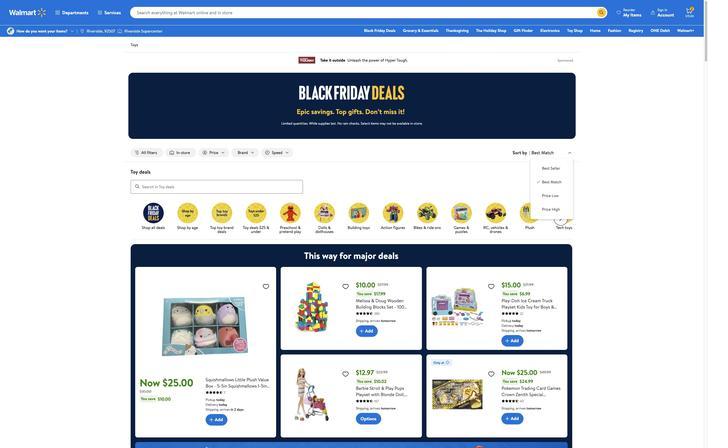 Task type: vqa. For each thing, say whether or not it's contained in the screenshot.
Departments
yes



Task type: locate. For each thing, give the bounding box(es) containing it.
add button for now
[[502, 413, 524, 424]]

1 horizontal spatial and
[[513, 316, 520, 323]]

& down games and puzzles 'image'
[[467, 225, 469, 230]]

my
[[623, 12, 629, 18]]

save inside you save $24.99 pokemon trading card games crown zenith special collection  pikachu vmax - 7 booster packs included
[[510, 379, 518, 384]]

0 horizontal spatial in
[[231, 407, 233, 412]]

0 horizontal spatial $25.00
[[163, 376, 193, 390]]

price inside dropdown button
[[209, 150, 218, 156]]

savings.
[[311, 107, 335, 116]]

best match
[[532, 149, 554, 156], [542, 179, 562, 185]]

0 horizontal spatial |
[[77, 28, 78, 34]]

save inside you save $10.02 barbie stroll & play pups playset with blonde doll, transforming stroller, 2 pets & accessories
[[364, 379, 372, 384]]

92507
[[104, 28, 115, 34]]

0 horizontal spatial delivery
[[206, 402, 218, 407]]

save for $15.00
[[510, 291, 518, 297]]

sign in to add to favorites list, squishmallows little plush value box - 5-5in squishmallows 1-5in fuzz a mallow walmart multicolor image
[[263, 283, 269, 290]]

preschool toys image
[[280, 203, 301, 223]]

radio-controlled, vehicles and drones image
[[486, 203, 506, 223]]

all
[[141, 150, 146, 156]]

black
[[364, 28, 374, 33]]

0 vertical spatial add to cart image
[[358, 328, 365, 335]]

blonde
[[381, 391, 395, 398]]

you inside you save $10.02 barbie stroll & play pups playset with blonde doll, transforming stroller, 2 pets & accessories
[[357, 379, 363, 384]]

1 vertical spatial 2
[[400, 398, 402, 404]]

delivery inside pickup today delivery today shipping, arrives in 2 days
[[206, 402, 218, 407]]

toy up search image
[[131, 168, 138, 176]]

grocery & essentials link
[[401, 27, 441, 34]]

2 vertical spatial price
[[542, 207, 551, 212]]

best match right best match option
[[542, 179, 562, 185]]

1 horizontal spatial in
[[370, 310, 373, 316]]

for right way
[[339, 249, 351, 262]]

finder
[[522, 28, 533, 33]]

1 vertical spatial |
[[529, 150, 530, 156]]

9
[[401, 310, 403, 316]]

1 vertical spatial games
[[547, 385, 561, 391]]

$22.99
[[376, 369, 388, 375]]

collection
[[502, 398, 522, 404]]

toys down building toys image
[[363, 225, 370, 230]]

in left the 4
[[370, 310, 373, 316]]

0 horizontal spatial toys
[[363, 225, 370, 230]]

1 vertical spatial add to cart image
[[504, 337, 511, 344]]

 image
[[7, 27, 14, 35], [118, 28, 122, 34]]

save down $35.00
[[148, 396, 156, 402]]

tomorrow inside "now $25.00" group
[[527, 406, 541, 411]]

in-store button
[[166, 148, 196, 157]]

1 horizontal spatial add to cart image
[[504, 337, 511, 344]]

0 horizontal spatial $10.00
[[158, 396, 171, 402]]

home link
[[588, 27, 603, 34]]

pickup for pickup today delivery today shipping, arrives tomorrow
[[502, 318, 512, 323]]

by inside "link"
[[187, 225, 191, 230]]

& right preschool
[[298, 225, 301, 230]]

0 vertical spatial price
[[209, 150, 218, 156]]

0 vertical spatial pickup
[[502, 318, 512, 323]]

epic savings. top gifts. don't miss it!
[[297, 107, 405, 116]]

0 horizontal spatial for
[[339, 249, 351, 262]]

fsc-
[[374, 316, 384, 323]]

toys right tech
[[565, 225, 572, 230]]

1 vertical spatial best
[[542, 166, 550, 171]]

add to cart image for $10.00
[[358, 328, 365, 335]]

5in right a
[[221, 383, 227, 389]]

colors inside you save $6.99 play-doh ice cream truck playset kids toy for boys & girls ages 3+, includes 20 tools and 5 colors
[[525, 316, 538, 323]]

arrives
[[370, 318, 380, 323], [516, 328, 526, 333], [370, 406, 380, 411], [516, 406, 526, 411], [220, 407, 230, 412]]

1 horizontal spatial games
[[547, 385, 561, 391]]

& left doug
[[371, 298, 374, 304]]

1 horizontal spatial add to cart image
[[504, 415, 511, 422]]

0 horizontal spatial colors
[[378, 310, 391, 316]]

1 horizontal spatial toys
[[565, 225, 572, 230]]

1 horizontal spatial colors
[[525, 316, 538, 323]]

games and puzzles image
[[451, 203, 472, 223]]

& right vehicles
[[505, 225, 508, 230]]

playset inside you save $10.02 barbie stroll & play pups playset with blonde doll, transforming stroller, 2 pets & accessories
[[356, 391, 370, 398]]

playset inside you save $6.99 play-doh ice cream truck playset kids toy for boys & girls ages 3+, includes 20 tools and 5 colors
[[502, 304, 516, 310]]

match up best seller
[[541, 149, 554, 156]]

while
[[309, 121, 317, 126]]

add to cart image down pickup today delivery today shipping, arrives tomorrow
[[504, 337, 511, 344]]

0 horizontal spatial now
[[140, 376, 160, 390]]

1 horizontal spatial 7
[[554, 398, 557, 404]]

$15.00
[[502, 280, 521, 290]]

pickup for pickup today delivery today shipping, arrives in 2 days
[[206, 397, 216, 402]]

$10.00 $27.99
[[356, 280, 388, 290]]

1 vertical spatial by
[[187, 225, 191, 230]]

& inside toy deals $25 & under
[[267, 225, 269, 230]]

 image
[[80, 29, 84, 33]]

speed button
[[261, 148, 293, 157]]

stroller,
[[383, 398, 399, 404]]

arrives for $12.97
[[370, 406, 380, 411]]

1 vertical spatial for
[[534, 304, 540, 310]]

2 toys from the left
[[565, 225, 572, 230]]

match down seller
[[551, 179, 562, 185]]

1 horizontal spatial $10.00
[[356, 280, 375, 290]]

shipping, left fsc-
[[356, 318, 369, 323]]

no
[[337, 121, 342, 126]]

shipping, down multicolor
[[206, 407, 219, 412]]

tech toys image
[[554, 203, 575, 223]]

stroll
[[370, 385, 380, 391]]

toys under 25 dollars image
[[246, 203, 266, 223]]

truck
[[542, 298, 553, 304]]

1 horizontal spatial plush
[[525, 225, 535, 230]]

1 vertical spatial delivery
[[206, 402, 218, 407]]

all filters
[[141, 150, 157, 156]]

you up play-
[[503, 291, 509, 297]]

now $25.00 group
[[431, 359, 563, 433]]

barbie
[[356, 385, 369, 391]]

20
[[547, 310, 553, 316]]

$25.00 inside group
[[517, 368, 538, 377]]

search image
[[135, 184, 140, 189]]

in inside pickup today delivery today shipping, arrives in 2 days
[[231, 407, 233, 412]]

add button down pickup today delivery today shipping, arrives tomorrow
[[502, 335, 524, 347]]

top up no
[[336, 107, 347, 116]]

1 vertical spatial $10.00
[[158, 396, 171, 402]]

1 vertical spatial pickup
[[206, 397, 216, 402]]

playset for $12.97
[[356, 391, 370, 398]]

gift finder
[[514, 28, 533, 33]]

shipping,
[[356, 318, 369, 323], [502, 328, 515, 333], [356, 406, 369, 411], [502, 406, 515, 411], [206, 407, 219, 412]]

0 vertical spatial 2
[[691, 6, 693, 11]]

& inside the rc, vehicles & drones
[[505, 225, 508, 230]]

all filters button
[[131, 148, 163, 157]]

best left seller
[[542, 166, 550, 171]]

now inside "now $25.00" group
[[502, 368, 515, 377]]

under
[[251, 229, 261, 234]]

blocks up 385 on the bottom of the page
[[373, 304, 386, 310]]

1 horizontal spatial 5in
[[261, 383, 267, 389]]

deals left $25
[[250, 225, 258, 230]]

2 horizontal spatial 2
[[691, 6, 693, 11]]

save up barbie
[[364, 379, 372, 384]]

0 horizontal spatial 7
[[224, 390, 226, 395]]

arrives down multicolor
[[220, 407, 230, 412]]

by for sort
[[522, 150, 527, 156]]

by inside sort and filter section element
[[522, 150, 527, 156]]

for left boys at right
[[534, 304, 540, 310]]

miss
[[384, 107, 397, 116]]

add inside "now $25.00" group
[[511, 416, 519, 422]]

shop inside "link"
[[177, 225, 186, 230]]

save inside you save $17.99 melissa & doug wooden building blocks set - 100 blocks in 4 colors and 9 shapes - fsc-certified materials
[[364, 291, 372, 297]]

arrives for $10.00
[[370, 318, 380, 323]]

0 vertical spatial best
[[532, 149, 540, 156]]

price left low at the right of page
[[542, 193, 551, 199]]

0 horizontal spatial pickup
[[206, 397, 216, 402]]

 image left how
[[7, 27, 14, 35]]

 image for riverside supercenter
[[118, 28, 122, 34]]

0 vertical spatial delivery
[[502, 323, 514, 328]]

the holiday shop link
[[474, 27, 509, 34]]

top left toy
[[210, 225, 216, 230]]

 image for how do you want your items?
[[7, 27, 14, 35]]

shipping, for $10.00
[[356, 318, 369, 323]]

1 horizontal spatial delivery
[[502, 323, 514, 328]]

toy
[[217, 225, 223, 230]]

add to cart image down pickup today delivery today shipping, arrives in 2 days
[[208, 416, 215, 423]]

1 vertical spatial price
[[542, 193, 551, 199]]

shipping, arrives tomorrow for now
[[502, 406, 541, 411]]

0 horizontal spatial add to cart image
[[358, 328, 365, 335]]

building inside building toys link
[[348, 225, 362, 230]]

plush toys image
[[520, 203, 540, 223]]

building toys image
[[349, 203, 369, 223]]

blocks
[[373, 304, 386, 310], [356, 310, 369, 316]]

delivery inside pickup today delivery today shipping, arrives tomorrow
[[502, 323, 514, 328]]

plush down plush toys "image"
[[525, 225, 535, 230]]

add for $10.00
[[365, 328, 373, 334]]

you up pokemon
[[503, 379, 509, 384]]

building up shapes
[[356, 304, 372, 310]]

arrives down 167 at the bottom right of the page
[[370, 406, 380, 411]]

 image right 92507
[[118, 28, 122, 34]]

add down booster
[[511, 416, 519, 422]]

2 left days
[[234, 407, 236, 412]]

plush
[[525, 225, 535, 230], [247, 377, 257, 383]]

one debit link
[[648, 27, 673, 34]]

0 vertical spatial building
[[348, 225, 362, 230]]

0 horizontal spatial 5in
[[221, 383, 227, 389]]

shipping, down transforming
[[356, 406, 369, 411]]

0 vertical spatial playset
[[502, 304, 516, 310]]

shipping, arrives tomorrow down 40
[[502, 406, 541, 411]]

and left 5
[[513, 316, 520, 323]]

shop by age
[[177, 225, 198, 230]]

shipping, down collection
[[502, 406, 515, 411]]

shipping, arrives tomorrow down 385 on the bottom of the page
[[356, 318, 396, 323]]

add to cart image down booster
[[504, 415, 511, 422]]

shipping, arrives tomorrow inside "now $25.00" group
[[502, 406, 541, 411]]

0 horizontal spatial add to cart image
[[208, 416, 215, 423]]

deals up search image
[[139, 168, 151, 176]]

0 horizontal spatial 2
[[234, 407, 236, 412]]

delivery for pickup today delivery today shipping, arrives in 2 days
[[206, 402, 218, 407]]

shipping, down "tools"
[[502, 328, 515, 333]]

pickup
[[502, 318, 512, 323], [206, 397, 216, 402]]

puzzles
[[455, 229, 468, 234]]

save for now
[[510, 379, 518, 384]]

dolls and dollhouses image
[[314, 203, 335, 223]]

ride
[[427, 225, 434, 230]]

add to cart image
[[504, 415, 511, 422], [208, 416, 215, 423]]

sign
[[658, 7, 664, 12]]

now $25.00 $49.99
[[502, 368, 551, 377]]

toys for tech toys
[[565, 225, 572, 230]]

arrives down 385 on the bottom of the page
[[370, 318, 380, 323]]

0 horizontal spatial  image
[[7, 27, 14, 35]]

3+,
[[523, 310, 529, 316]]

1 horizontal spatial now
[[502, 368, 515, 377]]

last.
[[331, 121, 337, 126]]

toy left under on the left
[[243, 225, 249, 230]]

$10.00
[[356, 280, 375, 290], [158, 396, 171, 402]]

1 horizontal spatial $25.00
[[517, 368, 538, 377]]

| inside sort and filter section element
[[529, 150, 530, 156]]

0 vertical spatial 7
[[224, 390, 226, 395]]

1 horizontal spatial for
[[534, 304, 540, 310]]

sponsored
[[558, 58, 573, 63]]

games inside you save $24.99 pokemon trading card games crown zenith special collection  pikachu vmax - 7 booster packs included
[[547, 385, 561, 391]]

gifts.
[[348, 107, 364, 116]]

2 left pets
[[400, 398, 402, 404]]

ride-on toys image
[[417, 203, 438, 223]]

1 vertical spatial 7
[[554, 398, 557, 404]]

gift finder link
[[511, 27, 536, 34]]

shop left home
[[574, 28, 583, 33]]

arrives for now
[[516, 406, 526, 411]]

$25.00 for now $25.00 $35.00 you save $10.00
[[163, 376, 193, 390]]

1 vertical spatial building
[[356, 304, 372, 310]]

1 horizontal spatial pickup
[[502, 318, 512, 323]]

melissa
[[356, 298, 370, 304]]

1 toys from the left
[[363, 225, 370, 230]]

pickup inside pickup today delivery today shipping, arrives in 2 days
[[206, 397, 216, 402]]

departments button
[[51, 6, 93, 19]]

40
[[520, 399, 524, 404]]

1 vertical spatial top
[[210, 225, 216, 230]]

price right store
[[209, 150, 218, 156]]

figures
[[393, 225, 405, 230]]

colors right 5
[[525, 316, 538, 323]]

shop left age
[[177, 225, 186, 230]]

plush left 1- on the bottom of the page
[[247, 377, 257, 383]]

electronics link
[[538, 27, 562, 34]]

toy right kids
[[526, 304, 533, 310]]

1 horizontal spatial 2
[[400, 398, 402, 404]]

days
[[237, 407, 244, 412]]

shipping, arrives tomorrow down 167 at the bottom right of the page
[[356, 406, 396, 411]]

- inside you save $24.99 pokemon trading card games crown zenith special collection  pikachu vmax - 7 booster packs included
[[551, 398, 553, 404]]

1 horizontal spatial by
[[522, 150, 527, 156]]

tech toys link
[[549, 203, 579, 231]]

today left 5
[[512, 318, 521, 323]]

toy inside search box
[[131, 168, 138, 176]]

colors right the 4
[[378, 310, 391, 316]]

you up melissa
[[357, 291, 363, 297]]

arrives inside "now $25.00" group
[[516, 406, 526, 411]]

Search search field
[[130, 7, 607, 18]]

$27.99
[[378, 282, 388, 288]]

tomorrow for $25.00
[[527, 406, 541, 411]]

in inside you save $17.99 melissa & doug wooden building blocks set - 100 blocks in 4 colors and 9 shapes - fsc-certified materials
[[370, 310, 373, 316]]

- right vmax
[[551, 398, 553, 404]]

toy inside toy deals $25 & under
[[243, 225, 249, 230]]

action figures link
[[378, 203, 408, 231]]

squishmallows left 1- on the bottom of the page
[[228, 383, 257, 389]]

now
[[502, 368, 515, 377], [140, 376, 160, 390]]

shipping, for now
[[502, 406, 515, 411]]

save for $10.00
[[364, 291, 372, 297]]

0 horizontal spatial blocks
[[356, 310, 369, 316]]

add button down booster
[[502, 413, 524, 424]]

top
[[336, 107, 347, 116], [210, 225, 216, 230]]

2 up $70.00
[[691, 6, 693, 11]]

next slide for chipmodulewithimages list image
[[554, 212, 568, 226]]

1 horizontal spatial  image
[[118, 28, 122, 34]]

$12.97
[[356, 368, 374, 377]]

& right $25
[[267, 225, 269, 230]]

0 vertical spatial match
[[541, 149, 554, 156]]

shipping, for $12.97
[[356, 406, 369, 411]]

pickup inside pickup today delivery today shipping, arrives tomorrow
[[502, 318, 512, 323]]

0 vertical spatial in
[[370, 310, 373, 316]]

5in right walmart
[[261, 383, 267, 389]]

way
[[322, 249, 337, 262]]

385
[[374, 311, 380, 316]]

delivery for pickup today delivery today shipping, arrives tomorrow
[[502, 323, 514, 328]]

2 vertical spatial 2
[[234, 407, 236, 412]]

& right boys at right
[[551, 304, 554, 310]]

speed
[[272, 150, 283, 156]]

games right card
[[547, 385, 561, 391]]

deals inside toy deals $25 & under
[[250, 225, 258, 230]]

shapes
[[356, 316, 370, 323]]

| right sort
[[529, 150, 530, 156]]

0 horizontal spatial top
[[210, 225, 216, 230]]

add to cart image for $15.00
[[504, 337, 511, 344]]

tomorrow down includes at the bottom right of the page
[[527, 328, 541, 333]]

account
[[658, 12, 674, 18]]

toy shop
[[567, 28, 583, 33]]

add down shapes
[[365, 328, 373, 334]]

price button
[[199, 148, 229, 157]]

you inside you save $6.99 play-doh ice cream truck playset kids toy for boys & girls ages 3+, includes 20 tools and 5 colors
[[503, 291, 509, 297]]

toy
[[567, 28, 573, 33], [131, 168, 138, 176], [243, 225, 249, 230], [526, 304, 533, 310]]

you
[[357, 291, 363, 297], [503, 291, 509, 297], [357, 379, 363, 384], [503, 379, 509, 384], [141, 396, 147, 402]]

& right grocery
[[418, 28, 421, 33]]

arrives inside pickup today delivery today shipping, arrives tomorrow
[[516, 328, 526, 333]]

blocks down melissa
[[356, 310, 369, 316]]

0 vertical spatial by
[[522, 150, 527, 156]]

deals right 'major'
[[378, 249, 399, 262]]

option group
[[535, 163, 569, 215]]

shipping, inside "now $25.00" group
[[502, 406, 515, 411]]

price left 'high'
[[542, 207, 551, 212]]

delivery down "tools"
[[502, 323, 514, 328]]

set
[[387, 304, 393, 310]]

7 right a
[[224, 390, 226, 395]]

riverside
[[124, 28, 140, 34]]

playset left with
[[356, 391, 370, 398]]

1 vertical spatial playset
[[356, 391, 370, 398]]

1 horizontal spatial |
[[529, 150, 530, 156]]

$10.02
[[374, 378, 387, 385]]

you for $10.00
[[357, 291, 363, 297]]

0 vertical spatial best match
[[532, 149, 554, 156]]

add down pickup today delivery today shipping, arrives tomorrow
[[511, 338, 519, 344]]

by right sort
[[522, 150, 527, 156]]

1 vertical spatial match
[[551, 179, 562, 185]]

delivery down multicolor
[[206, 402, 218, 407]]

add to cart image
[[358, 328, 365, 335], [504, 337, 511, 344]]

plush link
[[515, 203, 545, 231]]

you inside you save $17.99 melissa & doug wooden building blocks set - 100 blocks in 4 colors and 9 shapes - fsc-certified materials
[[357, 291, 363, 297]]

you up barbie
[[357, 379, 363, 384]]

tomorrow inside pickup today delivery today shipping, arrives tomorrow
[[527, 328, 541, 333]]

bikes
[[414, 225, 423, 230]]

do
[[25, 28, 30, 34]]

toy shop link
[[565, 27, 585, 34]]

0 horizontal spatial games
[[454, 225, 466, 230]]

0 vertical spatial top
[[336, 107, 347, 116]]

you for $15.00
[[503, 291, 509, 297]]

shop
[[498, 28, 506, 33], [574, 28, 583, 33], [142, 225, 150, 230], [177, 225, 186, 230]]

| right items?
[[77, 28, 78, 34]]

add to cart image down shapes
[[358, 328, 365, 335]]

$25.00 inside 'now $25.00 $35.00 you save $10.00'
[[163, 376, 193, 390]]

playset left kids
[[502, 304, 516, 310]]

7
[[224, 390, 226, 395], [554, 398, 557, 404]]

best right sort by |
[[532, 149, 540, 156]]

7 right vmax
[[554, 398, 557, 404]]

1 vertical spatial in
[[231, 407, 233, 412]]

tomorrow down set on the right bottom of page
[[381, 318, 396, 323]]

you inside you save $24.99 pokemon trading card games crown zenith special collection  pikachu vmax - 7 booster packs included
[[503, 379, 509, 384]]

0 horizontal spatial plush
[[247, 377, 257, 383]]

walmart black friday deals for days image
[[299, 86, 404, 100]]

card
[[537, 385, 546, 391]]

add button down pickup today delivery today shipping, arrives in 2 days
[[206, 414, 228, 426]]

2 vertical spatial best
[[542, 179, 550, 185]]

price for price
[[209, 150, 218, 156]]

shipping, arrives tomorrow for $12.97
[[356, 406, 396, 411]]

certified
[[384, 316, 401, 323]]

1 vertical spatial plush
[[247, 377, 257, 383]]

save
[[364, 291, 372, 297], [510, 291, 518, 297], [364, 379, 372, 384], [510, 379, 518, 384], [148, 396, 156, 402]]

walmart
[[234, 389, 250, 395]]

0 horizontal spatial playset
[[356, 391, 370, 398]]

0 vertical spatial games
[[454, 225, 466, 230]]

0 vertical spatial $10.00
[[356, 280, 375, 290]]

tomorrow down stroller,
[[381, 406, 396, 411]]

add button inside "now $25.00" group
[[502, 413, 524, 424]]

shop all deals
[[142, 225, 165, 230]]

today down 5
[[515, 323, 523, 328]]

1 horizontal spatial playset
[[502, 304, 516, 310]]

now inside 'now $25.00 $35.00 you save $10.00'
[[140, 376, 160, 390]]

save inside you save $6.99 play-doh ice cream truck playset kids toy for boys & girls ages 3+, includes 20 tools and 5 colors
[[510, 291, 518, 297]]

riverside supercenter
[[124, 28, 163, 34]]

toy right electronics link
[[567, 28, 573, 33]]

you down $35.00
[[141, 396, 147, 402]]

building down building toys image
[[348, 225, 362, 230]]

sort
[[513, 150, 521, 156]]

0 horizontal spatial by
[[187, 225, 191, 230]]

- right set on the right bottom of page
[[394, 304, 396, 310]]

toys for building toys
[[363, 225, 370, 230]]

0 horizontal spatial and
[[392, 310, 400, 316]]

be
[[392, 121, 396, 126]]



Task type: describe. For each thing, give the bounding box(es) containing it.
colors inside you save $17.99 melissa & doug wooden building blocks set - 100 blocks in 4 colors and 9 shapes - fsc-certified materials
[[378, 310, 391, 316]]

2 inside pickup today delivery today shipping, arrives in 2 days
[[234, 407, 236, 412]]

option group containing best seller
[[535, 163, 569, 215]]

and inside you save $6.99 play-doh ice cream truck playset kids toy for boys & girls ages 3+, includes 20 tools and 5 colors
[[513, 316, 520, 323]]

add down pickup today delivery today shipping, arrives in 2 days
[[215, 417, 223, 423]]

plush inside the squishmallows little plush value box - 5-5in squishmallows 1-5in fuzz a mallow walmart multicolor
[[247, 377, 257, 383]]

0 vertical spatial for
[[339, 249, 351, 262]]

best match inside dropdown button
[[532, 149, 554, 156]]

and inside you save $17.99 melissa & doug wooden building blocks set - 100 blocks in 4 colors and 9 shapes - fsc-certified materials
[[392, 310, 400, 316]]

save inside 'now $25.00 $35.00 you save $10.00'
[[148, 396, 156, 402]]

rc, vehicles & drones
[[483, 225, 508, 234]]

wooden
[[387, 298, 404, 304]]

pokemon
[[502, 385, 520, 391]]

registry
[[629, 28, 643, 33]]

black friday deals link
[[362, 27, 398, 34]]

available
[[397, 121, 410, 126]]

for inside you save $6.99 play-doh ice cream truck playset kids toy for boys & girls ages 3+, includes 20 tools and 5 colors
[[534, 304, 540, 310]]

add to cart image for add button underneath pickup today delivery today shipping, arrives in 2 days
[[208, 416, 215, 423]]

top toy brand deals image
[[212, 203, 232, 223]]

you for now $25.00
[[503, 379, 509, 384]]

add to cart image for add button inside "now $25.00" group
[[504, 415, 511, 422]]

action figures
[[381, 225, 405, 230]]

little
[[235, 377, 245, 383]]

games inside the games & puzzles
[[454, 225, 466, 230]]

& right pets
[[413, 398, 416, 404]]

& left play
[[381, 385, 384, 391]]

$10.00 inside 'now $25.00 $35.00 you save $10.00'
[[158, 396, 171, 402]]

shipping, inside pickup today delivery today shipping, arrives in 2 days
[[206, 407, 219, 412]]

today down multicolor
[[219, 402, 227, 407]]

price high
[[542, 207, 560, 212]]

bikes & ride ons link
[[412, 203, 442, 231]]

walmart image
[[9, 8, 46, 17]]

pikachu
[[523, 398, 538, 404]]

you save $6.99 play-doh ice cream truck playset kids toy for boys & girls ages 3+, includes 20 tools and 5 colors
[[502, 291, 554, 323]]

you save $10.02 barbie stroll & play pups playset with blonde doll, transforming stroller, 2 pets & accessories
[[356, 378, 416, 410]]

add for now
[[511, 416, 519, 422]]

7 inside you save $24.99 pokemon trading card games crown zenith special collection  pikachu vmax - 7 booster packs included
[[554, 398, 557, 404]]

shop right holiday
[[498, 28, 506, 33]]

Toy deals search field
[[124, 168, 580, 194]]

best inside dropdown button
[[532, 149, 540, 156]]

shop by age link
[[173, 203, 202, 231]]

22
[[520, 311, 524, 316]]

brand
[[224, 225, 234, 230]]

gift
[[514, 28, 521, 33]]

1 horizontal spatial top
[[336, 107, 347, 116]]

at
[[441, 360, 444, 365]]

items
[[371, 121, 379, 126]]

price low
[[542, 193, 559, 199]]

toy inside you save $6.99 play-doh ice cream truck playset kids toy for boys & girls ages 3+, includes 20 tools and 5 colors
[[526, 304, 533, 310]]

tech toys
[[556, 225, 572, 230]]

tomorrow for $27.99
[[381, 318, 396, 323]]

deals inside top toy brand deals
[[217, 229, 226, 234]]

supplies
[[318, 121, 330, 126]]

thanksgiving
[[446, 28, 469, 33]]

in-
[[176, 150, 181, 156]]

shipping, arrives tomorrow for $10.00
[[356, 318, 396, 323]]

& inside dolls & dollhouses
[[328, 225, 331, 230]]

building inside you save $17.99 melissa & doug wooden building blocks set - 100 blocks in 4 colors and 9 shapes - fsc-certified materials
[[356, 304, 372, 310]]

squishmallows little plush value box - 5-5in squishmallows 1-5in fuzz a mallow walmart multicolor
[[206, 377, 269, 402]]

includes
[[530, 310, 546, 316]]

registry link
[[626, 27, 646, 34]]

today down a
[[216, 397, 225, 402]]

$70.00
[[686, 14, 694, 18]]

mallow
[[219, 389, 233, 395]]

search icon image
[[599, 10, 604, 15]]

dolls & dollhouses
[[316, 225, 334, 234]]

2 5in from the left
[[261, 383, 267, 389]]

add button for $10.00
[[356, 325, 378, 337]]

shop all deals image
[[143, 203, 164, 223]]

grocery
[[403, 28, 417, 33]]

walmart+
[[678, 28, 695, 33]]

now for now $25.00 $35.00 you save $10.00
[[140, 376, 160, 390]]

seller
[[551, 166, 561, 171]]

zenith
[[516, 391, 528, 398]]

don't
[[365, 107, 382, 116]]

you for $12.97
[[357, 379, 363, 384]]

shop all deals link
[[139, 203, 168, 231]]

1 vertical spatial best match
[[542, 179, 562, 185]]

how
[[17, 28, 24, 34]]

one
[[651, 28, 659, 33]]

price for price low
[[542, 193, 551, 199]]

toy deals $25 & under
[[243, 225, 269, 234]]

deals inside search box
[[139, 168, 151, 176]]

friday
[[374, 28, 385, 33]]

Search in Toy deals search field
[[131, 180, 303, 194]]

sign in to add to favorites list, play-doh ice cream truck playset kids toy for boys & girls ages 3+, includes 20 tools and 5 colors image
[[488, 283, 495, 290]]

toy for toy shop
[[567, 28, 573, 33]]

& inside you save $17.99 melissa & doug wooden building blocks set - 100 blocks in 4 colors and 9 shapes - fsc-certified materials
[[371, 298, 374, 304]]

building toys link
[[344, 203, 374, 231]]

dolls
[[318, 225, 327, 230]]

doll,
[[396, 391, 405, 398]]

playset for $15.00
[[502, 304, 516, 310]]

preschool & pretend play link
[[276, 203, 305, 235]]

play
[[294, 229, 301, 234]]

add button for $15.00
[[502, 335, 524, 347]]

2 inside you save $10.02 barbie stroll & play pups playset with blonde doll, transforming stroller, 2 pets & accessories
[[400, 398, 402, 404]]

& inside the games & puzzles
[[467, 225, 469, 230]]

squishmallows up a
[[206, 377, 234, 383]]

1 horizontal spatial blocks
[[373, 304, 386, 310]]

items
[[631, 12, 642, 18]]

action figures image
[[383, 203, 403, 223]]

this
[[304, 249, 320, 262]]

0 vertical spatial plush
[[525, 225, 535, 230]]

deals
[[386, 28, 396, 33]]

deals right all
[[156, 225, 165, 230]]

$6.99
[[520, 291, 530, 297]]

now for now $25.00 $49.99
[[502, 368, 515, 377]]

- left fsc-
[[371, 316, 373, 323]]

ons
[[435, 225, 441, 230]]

$25.00 for now $25.00 $49.99
[[517, 368, 538, 377]]

price for price high
[[542, 207, 551, 212]]

0 vertical spatial |
[[77, 28, 78, 34]]

rain
[[343, 121, 348, 126]]

& left ride
[[424, 225, 426, 230]]

sign in account
[[658, 7, 674, 18]]

Best Match radio
[[536, 179, 541, 184]]

top toy brand deals link
[[207, 203, 237, 235]]

materials
[[356, 323, 374, 329]]

sort and filter section element
[[124, 144, 580, 162]]

sign in to add to favorites list, barbie stroll & play pups playset with blonde doll, transforming stroller, 2 pets & accessories image
[[342, 371, 349, 378]]

vehicles
[[491, 225, 505, 230]]

fuzz
[[206, 389, 214, 395]]

you inside 'now $25.00 $35.00 you save $10.00'
[[141, 396, 147, 402]]

toy for toy deals $25 & under
[[243, 225, 249, 230]]

$25
[[259, 225, 266, 230]]

2 $70.00
[[686, 6, 694, 18]]

toy for toy deals
[[131, 168, 138, 176]]

by for shop
[[187, 225, 191, 230]]

supercenter
[[141, 28, 163, 34]]

doug
[[375, 298, 386, 304]]

shipping, inside pickup today delivery today shipping, arrives tomorrow
[[502, 328, 515, 333]]

limited quantities. while supplies last. no rain checks. select items may not be available in-store.
[[281, 121, 423, 126]]

shop by age image
[[177, 203, 198, 223]]

pickup today delivery today shipping, arrives in 2 days
[[206, 397, 244, 412]]

- inside the squishmallows little plush value box - 5-5in squishmallows 1-5in fuzz a mallow walmart multicolor
[[214, 383, 216, 389]]

toys
[[131, 42, 138, 48]]

grocery & essentials
[[403, 28, 439, 33]]

sign in to add to favorites list, melissa & doug wooden building blocks set - 100 blocks in 4 colors and 9 shapes - fsc-certified materials image
[[342, 283, 349, 290]]

in-
[[410, 121, 414, 126]]

multicolor
[[206, 395, 226, 402]]

the
[[476, 28, 483, 33]]

arrives inside pickup today delivery today shipping, arrives in 2 days
[[220, 407, 230, 412]]

you save $24.99 pokemon trading card games crown zenith special collection  pikachu vmax - 7 booster packs included
[[502, 378, 561, 410]]

play
[[386, 385, 394, 391]]

Walmart Site-Wide search field
[[130, 7, 607, 18]]

& inside you save $6.99 play-doh ice cream truck playset kids toy for boys & girls ages 3+, includes 20 tools and 5 colors
[[551, 304, 554, 310]]

1 5in from the left
[[221, 383, 227, 389]]

match inside dropdown button
[[541, 149, 554, 156]]

tomorrow for $22.99
[[381, 406, 396, 411]]

essentials
[[422, 28, 439, 33]]

high
[[552, 207, 560, 212]]

shop left all
[[142, 225, 150, 230]]

5
[[521, 316, 524, 323]]

add for $15.00
[[511, 338, 519, 344]]

black friday deals
[[364, 28, 396, 33]]

services
[[104, 9, 121, 16]]

bikes & ride ons
[[414, 225, 441, 230]]

& inside preschool & pretend play
[[298, 225, 301, 230]]

only at
[[433, 360, 444, 365]]

2 inside 2 $70.00
[[691, 6, 693, 11]]

kids
[[517, 304, 525, 310]]

$12.97 $22.99
[[356, 368, 388, 377]]

save for $12.97
[[364, 379, 372, 384]]

top inside top toy brand deals
[[210, 225, 216, 230]]

sign in to add to favorites list, pokemon trading card games crown zenith special collection  pikachu vmax - 7 booster packs included image
[[488, 371, 495, 378]]



